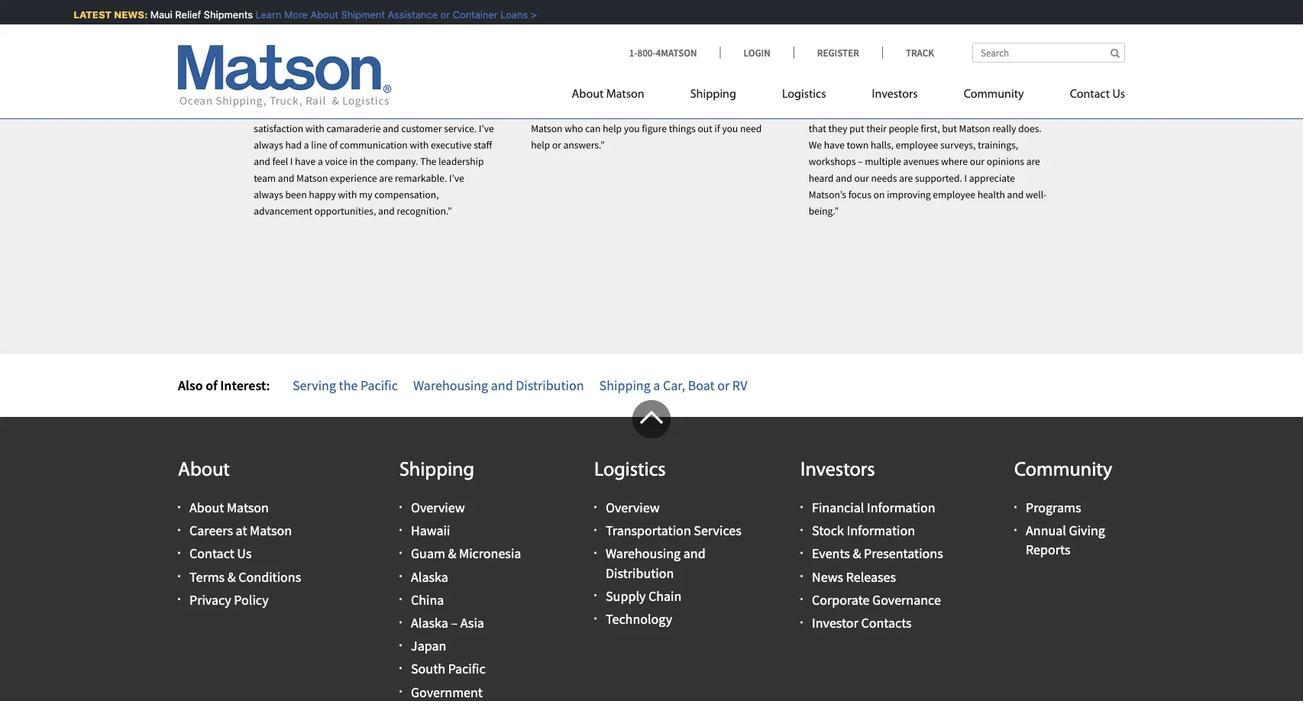 Task type: describe. For each thing, give the bounding box(es) containing it.
loans
[[496, 9, 523, 20]]

about matson
[[572, 88, 645, 100]]

transportation services link
[[606, 522, 742, 539]]

relief
[[170, 9, 196, 20]]

distribution inside overview transportation services warehousing and distribution supply chain technology
[[606, 564, 674, 582]]

overview transportation services warehousing and distribution supply chain technology
[[606, 499, 742, 628]]

also
[[178, 377, 203, 394]]

privacy
[[189, 591, 231, 609]]

overview for hawaii
[[411, 499, 465, 516]]

>
[[526, 9, 532, 20]]

1-800-4matson link
[[629, 46, 720, 59]]

china link
[[411, 591, 444, 609]]

stock information link
[[812, 522, 915, 539]]

news
[[812, 568, 844, 586]]

investors link
[[849, 81, 941, 112]]

top menu navigation
[[572, 81, 1125, 112]]

interest:
[[220, 377, 270, 394]]

overview hawaii guam & micronesia alaska china alaska – asia japan south pacific government
[[411, 499, 521, 701]]

pacific inside overview hawaii guam & micronesia alaska china alaska – asia japan south pacific government
[[448, 661, 486, 678]]

about matson careers at matson contact us terms & conditions privacy policy
[[189, 499, 301, 609]]

hawaii
[[411, 522, 450, 539]]

0 horizontal spatial and
[[491, 377, 513, 394]]

annual
[[1026, 522, 1067, 539]]

contacts
[[861, 614, 912, 632]]

technology link
[[606, 611, 672, 628]]

supply
[[606, 588, 646, 605]]

assistance
[[383, 9, 433, 20]]

also of interest:
[[178, 377, 270, 394]]

track
[[906, 46, 934, 59]]

technology
[[606, 611, 672, 628]]

2 vertical spatial matson
[[250, 522, 292, 539]]

1 vertical spatial warehousing and distribution link
[[606, 545, 706, 582]]

stock
[[812, 522, 844, 539]]

warehousing and distribution
[[413, 377, 584, 394]]

1 alaska from the top
[[411, 568, 448, 586]]

serving the pacific link
[[293, 377, 398, 394]]

shipping link
[[667, 81, 759, 112]]

logistics inside top menu navigation
[[782, 88, 826, 100]]

south pacific link
[[411, 661, 486, 678]]

footer containing about
[[0, 400, 1303, 701]]

policy
[[234, 591, 269, 609]]

hawaii link
[[411, 522, 450, 539]]

shipping inside shipping link
[[690, 88, 736, 100]]

shipments
[[199, 9, 248, 20]]

login
[[744, 46, 771, 59]]

track link
[[882, 46, 934, 59]]

1 vertical spatial information
[[847, 522, 915, 539]]

investor contacts link
[[812, 614, 912, 632]]

a
[[653, 377, 660, 394]]

financial information link
[[812, 499, 936, 516]]

0 vertical spatial contact us link
[[1047, 81, 1125, 112]]

government
[[411, 684, 483, 701]]

south
[[411, 661, 445, 678]]

of
[[206, 377, 217, 394]]

financial information stock information events & presentations news releases corporate governance investor contacts
[[812, 499, 943, 632]]

community inside top menu navigation
[[964, 88, 1024, 100]]

government link
[[411, 684, 483, 701]]

alaska – asia link
[[411, 614, 484, 632]]

latest
[[69, 9, 107, 20]]

boat
[[688, 377, 715, 394]]

0 vertical spatial information
[[867, 499, 936, 516]]

blue matson logo with ocean, shipping, truck, rail and logistics written beneath it. image
[[178, 45, 392, 108]]

1-
[[629, 46, 638, 59]]

japan
[[411, 638, 446, 655]]

0 vertical spatial distribution
[[516, 377, 584, 394]]

latest news: maui relief shipments learn more about shipment assistance or container loans >
[[69, 9, 532, 20]]

register
[[817, 46, 859, 59]]

careers at matson link
[[189, 522, 292, 539]]

shipment
[[336, 9, 380, 20]]

guam & micronesia link
[[411, 545, 521, 562]]

alaska link
[[411, 568, 448, 586]]

1 vertical spatial investors
[[801, 461, 875, 481]]

programs link
[[1026, 499, 1081, 516]]

& inside the financial information stock information events & presentations news releases corporate governance investor contacts
[[853, 545, 861, 562]]

& inside about matson careers at matson contact us terms & conditions privacy policy
[[227, 568, 236, 586]]

us inside top menu navigation
[[1113, 88, 1125, 100]]

backtop image
[[633, 400, 671, 439]]

guam
[[411, 545, 445, 562]]

1 vertical spatial community
[[1015, 461, 1113, 481]]

micronesia
[[459, 545, 521, 562]]

container
[[448, 9, 493, 20]]

shipping a car, boat or rv
[[599, 377, 748, 394]]

contact us
[[1070, 88, 1125, 100]]

serving
[[293, 377, 336, 394]]

learn more about shipment assistance or container loans > link
[[251, 9, 532, 20]]

matson for about matson careers at matson contact us terms & conditions privacy policy
[[227, 499, 269, 516]]

governance
[[872, 591, 941, 609]]

community link
[[941, 81, 1047, 112]]

0 horizontal spatial contact us link
[[189, 545, 252, 562]]

giving
[[1069, 522, 1105, 539]]



Task type: vqa. For each thing, say whether or not it's contained in the screenshot.
Ka Ipu 'Aina (Container for the Land) link at bottom
no



Task type: locate. For each thing, give the bounding box(es) containing it.
terms & conditions link
[[189, 568, 301, 586]]

logistics
[[782, 88, 826, 100], [594, 461, 666, 481]]

china
[[411, 591, 444, 609]]

pacific right the
[[361, 377, 398, 394]]

0 vertical spatial shipping
[[690, 88, 736, 100]]

investors inside top menu navigation
[[872, 88, 918, 100]]

1-800-4matson
[[629, 46, 697, 59]]

contact inside about matson careers at matson contact us terms & conditions privacy policy
[[189, 545, 234, 562]]

contact down the careers
[[189, 545, 234, 562]]

learn
[[251, 9, 277, 20]]

about matson link
[[572, 81, 667, 112], [189, 499, 269, 516]]

about matson link down 1-
[[572, 81, 667, 112]]

matson right at on the left of the page
[[250, 522, 292, 539]]

conditions
[[239, 568, 301, 586]]

about inside about matson careers at matson contact us terms & conditions privacy policy
[[189, 499, 224, 516]]

2 overview link from the left
[[606, 499, 660, 516]]

&
[[448, 545, 456, 562], [853, 545, 861, 562], [227, 568, 236, 586]]

matson for about matson
[[606, 88, 645, 100]]

1 overview link from the left
[[411, 499, 465, 516]]

pacific up 'government' link
[[448, 661, 486, 678]]

1 horizontal spatial logistics
[[782, 88, 826, 100]]

0 horizontal spatial logistics
[[594, 461, 666, 481]]

investor
[[812, 614, 859, 632]]

1 vertical spatial us
[[237, 545, 252, 562]]

investors up financial
[[801, 461, 875, 481]]

0 horizontal spatial or
[[436, 9, 445, 20]]

annual giving reports link
[[1026, 522, 1105, 559]]

login link
[[720, 46, 794, 59]]

2 overview from the left
[[606, 499, 660, 516]]

overview link for shipping
[[411, 499, 465, 516]]

2 vertical spatial shipping
[[400, 461, 474, 481]]

1 vertical spatial shipping
[[599, 377, 651, 394]]

about inside about matson link
[[572, 88, 604, 100]]

asia
[[460, 614, 484, 632]]

alaska down guam
[[411, 568, 448, 586]]

0 vertical spatial community
[[964, 88, 1024, 100]]

1 horizontal spatial contact
[[1070, 88, 1110, 100]]

shipping down 4matson
[[690, 88, 736, 100]]

contact inside top menu navigation
[[1070, 88, 1110, 100]]

services
[[694, 522, 742, 539]]

0 horizontal spatial about matson link
[[189, 499, 269, 516]]

more
[[279, 9, 303, 20]]

1 vertical spatial and
[[684, 545, 706, 562]]

0 vertical spatial or
[[436, 9, 445, 20]]

pacific
[[361, 377, 398, 394], [448, 661, 486, 678]]

transportation
[[606, 522, 691, 539]]

and inside overview transportation services warehousing and distribution supply chain technology
[[684, 545, 706, 562]]

corporate governance link
[[812, 591, 941, 609]]

0 vertical spatial investors
[[872, 88, 918, 100]]

0 horizontal spatial overview link
[[411, 499, 465, 516]]

information
[[867, 499, 936, 516], [847, 522, 915, 539]]

shipping a car, boat or rv link
[[599, 377, 748, 394]]

1 overview from the left
[[411, 499, 465, 516]]

overview
[[411, 499, 465, 516], [606, 499, 660, 516]]

shipping left "a"
[[599, 377, 651, 394]]

1 horizontal spatial overview link
[[606, 499, 660, 516]]

0 horizontal spatial overview
[[411, 499, 465, 516]]

matson
[[606, 88, 645, 100], [227, 499, 269, 516], [250, 522, 292, 539]]

matson up at on the left of the page
[[227, 499, 269, 516]]

1 horizontal spatial warehousing and distribution link
[[606, 545, 706, 582]]

1 vertical spatial distribution
[[606, 564, 674, 582]]

2 horizontal spatial shipping
[[690, 88, 736, 100]]

car,
[[663, 377, 685, 394]]

the
[[339, 377, 358, 394]]

chain
[[649, 588, 682, 605]]

1 horizontal spatial shipping
[[599, 377, 651, 394]]

0 horizontal spatial us
[[237, 545, 252, 562]]

0 vertical spatial and
[[491, 377, 513, 394]]

overview up transportation
[[606, 499, 660, 516]]

about
[[306, 9, 333, 20], [572, 88, 604, 100], [178, 461, 230, 481], [189, 499, 224, 516]]

alaska
[[411, 568, 448, 586], [411, 614, 448, 632]]

0 horizontal spatial distribution
[[516, 377, 584, 394]]

reports
[[1026, 541, 1071, 559]]

rv
[[733, 377, 748, 394]]

alaska up japan link
[[411, 614, 448, 632]]

1 vertical spatial contact us link
[[189, 545, 252, 562]]

us up terms & conditions link
[[237, 545, 252, 562]]

matson down 1-
[[606, 88, 645, 100]]

news:
[[109, 9, 143, 20]]

or left container
[[436, 9, 445, 20]]

register link
[[794, 46, 882, 59]]

1 vertical spatial pacific
[[448, 661, 486, 678]]

0 horizontal spatial shipping
[[400, 461, 474, 481]]

contact us link down the careers
[[189, 545, 252, 562]]

information up the events & presentations link
[[847, 522, 915, 539]]

programs
[[1026, 499, 1081, 516]]

0 vertical spatial warehousing and distribution link
[[413, 377, 584, 394]]

0 vertical spatial pacific
[[361, 377, 398, 394]]

shipping
[[690, 88, 736, 100], [599, 377, 651, 394], [400, 461, 474, 481]]

1 horizontal spatial us
[[1113, 88, 1125, 100]]

or left rv
[[718, 377, 730, 394]]

1 horizontal spatial about matson link
[[572, 81, 667, 112]]

community down search search field
[[964, 88, 1024, 100]]

events
[[812, 545, 850, 562]]

1 vertical spatial matson
[[227, 499, 269, 516]]

& right guam
[[448, 545, 456, 562]]

0 vertical spatial about matson link
[[572, 81, 667, 112]]

4matson
[[656, 46, 697, 59]]

1 vertical spatial or
[[718, 377, 730, 394]]

800-
[[638, 46, 656, 59]]

0 horizontal spatial warehousing and distribution link
[[413, 377, 584, 394]]

serving the pacific
[[293, 377, 398, 394]]

0 vertical spatial us
[[1113, 88, 1125, 100]]

overview link up transportation
[[606, 499, 660, 516]]

logistics link
[[759, 81, 849, 112]]

about matson link up careers at matson link
[[189, 499, 269, 516]]

1 vertical spatial alaska
[[411, 614, 448, 632]]

–
[[451, 614, 458, 632]]

contact
[[1070, 88, 1110, 100], [189, 545, 234, 562]]

warehousing and distribution link
[[413, 377, 584, 394], [606, 545, 706, 582]]

1 vertical spatial logistics
[[594, 461, 666, 481]]

1 horizontal spatial or
[[718, 377, 730, 394]]

overview link up hawaii
[[411, 499, 465, 516]]

& inside overview hawaii guam & micronesia alaska china alaska – asia japan south pacific government
[[448, 545, 456, 562]]

None search field
[[973, 43, 1125, 63]]

community up programs "link"
[[1015, 461, 1113, 481]]

0 vertical spatial contact
[[1070, 88, 1110, 100]]

1 vertical spatial warehousing
[[606, 545, 681, 562]]

information up stock information link
[[867, 499, 936, 516]]

us inside about matson careers at matson contact us terms & conditions privacy policy
[[237, 545, 252, 562]]

0 vertical spatial alaska
[[411, 568, 448, 586]]

logistics down 'backtop' image
[[594, 461, 666, 481]]

1 horizontal spatial and
[[684, 545, 706, 562]]

programs annual giving reports
[[1026, 499, 1105, 559]]

warehousing
[[413, 377, 488, 394], [606, 545, 681, 562]]

us down search icon
[[1113, 88, 1125, 100]]

2 horizontal spatial &
[[853, 545, 861, 562]]

about for about matson careers at matson contact us terms & conditions privacy policy
[[189, 499, 224, 516]]

at
[[236, 522, 247, 539]]

0 vertical spatial warehousing
[[413, 377, 488, 394]]

about matson link for shipping link
[[572, 81, 667, 112]]

us
[[1113, 88, 1125, 100], [237, 545, 252, 562]]

financial
[[812, 499, 864, 516]]

overview for transportation
[[606, 499, 660, 516]]

overview inside overview transportation services warehousing and distribution supply chain technology
[[606, 499, 660, 516]]

0 horizontal spatial contact
[[189, 545, 234, 562]]

& up news releases link
[[853, 545, 861, 562]]

1 horizontal spatial warehousing
[[606, 545, 681, 562]]

0 horizontal spatial warehousing
[[413, 377, 488, 394]]

presentations
[[864, 545, 943, 562]]

contact us link
[[1047, 81, 1125, 112], [189, 545, 252, 562]]

warehousing inside overview transportation services warehousing and distribution supply chain technology
[[606, 545, 681, 562]]

about matson link for careers at matson link
[[189, 499, 269, 516]]

overview inside overview hawaii guam & micronesia alaska china alaska – asia japan south pacific government
[[411, 499, 465, 516]]

events & presentations link
[[812, 545, 943, 562]]

0 horizontal spatial &
[[227, 568, 236, 586]]

1 horizontal spatial contact us link
[[1047, 81, 1125, 112]]

0 vertical spatial matson
[[606, 88, 645, 100]]

0 vertical spatial logistics
[[782, 88, 826, 100]]

0 horizontal spatial pacific
[[361, 377, 398, 394]]

community
[[964, 88, 1024, 100], [1015, 461, 1113, 481]]

1 horizontal spatial distribution
[[606, 564, 674, 582]]

1 vertical spatial about matson link
[[189, 499, 269, 516]]

privacy policy link
[[189, 591, 269, 609]]

Search search field
[[973, 43, 1125, 63]]

careers
[[189, 522, 233, 539]]

maui
[[145, 9, 168, 20]]

1 horizontal spatial pacific
[[448, 661, 486, 678]]

matson inside top menu navigation
[[606, 88, 645, 100]]

contact us link down search icon
[[1047, 81, 1125, 112]]

1 vertical spatial contact
[[189, 545, 234, 562]]

shipping up the hawaii link
[[400, 461, 474, 481]]

2 alaska from the top
[[411, 614, 448, 632]]

logistics down the 'register' link
[[782, 88, 826, 100]]

about for about matson
[[572, 88, 604, 100]]

terms
[[189, 568, 225, 586]]

japan link
[[411, 638, 446, 655]]

about for about
[[178, 461, 230, 481]]

releases
[[846, 568, 896, 586]]

supply chain link
[[606, 588, 682, 605]]

distribution
[[516, 377, 584, 394], [606, 564, 674, 582]]

investors down track link
[[872, 88, 918, 100]]

overview link for logistics
[[606, 499, 660, 516]]

1 horizontal spatial &
[[448, 545, 456, 562]]

contact down search search field
[[1070, 88, 1110, 100]]

& up privacy policy link
[[227, 568, 236, 586]]

1 horizontal spatial overview
[[606, 499, 660, 516]]

footer
[[0, 400, 1303, 701]]

investors
[[872, 88, 918, 100], [801, 461, 875, 481]]

search image
[[1111, 48, 1120, 58]]

corporate
[[812, 591, 870, 609]]

overview up hawaii
[[411, 499, 465, 516]]

overview link
[[411, 499, 465, 516], [606, 499, 660, 516]]



